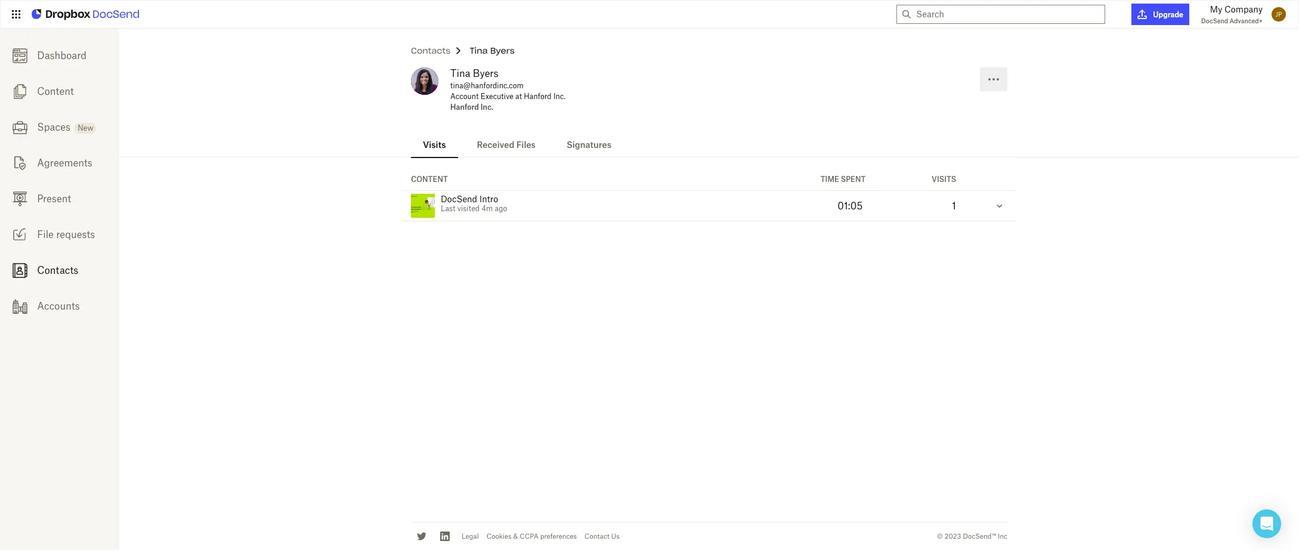 Task type: vqa. For each thing, say whether or not it's contained in the screenshot.
&
yes



Task type: locate. For each thing, give the bounding box(es) containing it.
visited
[[458, 204, 480, 213]]

hanford right at
[[524, 92, 552, 101]]

tina inside tina byers tina@hanfordinc.com account executive at hanford inc. hanford inc.
[[450, 67, 470, 79]]

byers for tina byers
[[490, 45, 515, 56]]

visits
[[423, 140, 446, 150], [932, 175, 957, 184]]

0 horizontal spatial hanford
[[450, 103, 479, 112]]

upgrade image
[[1138, 10, 1148, 19]]

content down visits link
[[411, 175, 448, 184]]

1
[[952, 200, 957, 212]]

0 horizontal spatial contacts
[[37, 264, 78, 276]]

1 vertical spatial byers
[[473, 67, 499, 79]]

cookies & ccpa preferences
[[487, 532, 577, 540]]

0 vertical spatial content
[[37, 85, 74, 97]]

visits link
[[411, 133, 458, 158]]

1 vertical spatial tina
[[450, 67, 470, 79]]

0 horizontal spatial inc.
[[481, 103, 494, 112]]

0 vertical spatial tina
[[470, 45, 488, 56]]

received
[[477, 140, 515, 150]]

contact
[[585, 532, 610, 540]]

01:05
[[838, 200, 863, 212]]

0 vertical spatial inc.
[[554, 92, 566, 101]]

docsend left 4m
[[441, 194, 477, 204]]

byers
[[490, 45, 515, 56], [473, 67, 499, 79]]

ago
[[495, 204, 507, 213]]

0 horizontal spatial docsend
[[441, 194, 477, 204]]

content
[[37, 85, 74, 97], [411, 175, 448, 184]]

byers inside tina byers tina@hanfordinc.com account executive at hanford inc. hanford inc.
[[473, 67, 499, 79]]

1 vertical spatial docsend
[[441, 194, 477, 204]]

0 vertical spatial byers
[[490, 45, 515, 56]]

sidebar present image
[[12, 191, 27, 206]]

0 vertical spatial visits
[[423, 140, 446, 150]]

0 vertical spatial contacts
[[411, 45, 451, 56]]

tina right chevron right  12 image
[[470, 45, 488, 56]]

docsend down my
[[1202, 17, 1229, 24]]

sidebar accounts image
[[12, 299, 27, 314]]

docsend intro last visited 4m ago
[[441, 194, 507, 213]]

inc. down 'executive'
[[481, 103, 494, 112]]

contacts
[[411, 45, 451, 56], [37, 264, 78, 276]]

spaces new
[[37, 121, 93, 133]]

ccpa
[[520, 532, 539, 540]]

time spent
[[821, 175, 866, 184]]

inc. right at
[[554, 92, 566, 101]]

0 vertical spatial contacts link
[[411, 40, 451, 61]]

received files
[[477, 140, 536, 150]]

sidebar contacts image
[[12, 263, 27, 278]]

tina
[[470, 45, 488, 56], [450, 67, 470, 79]]

hanford inc. link
[[450, 103, 494, 112]]

sidebar spaces image
[[12, 120, 27, 135]]

docsend inside docsend intro last visited 4m ago
[[441, 194, 477, 204]]

present link
[[0, 181, 119, 217]]

company
[[1225, 4, 1263, 14]]

file
[[37, 229, 54, 240]]

tina byers image
[[411, 67, 439, 95]]

1 horizontal spatial docsend
[[1202, 17, 1229, 24]]

sidebar dashboard image
[[12, 48, 27, 63]]

contacts up accounts on the left bottom of page
[[37, 264, 78, 276]]

legal link
[[462, 532, 479, 540]]

jp button
[[1269, 4, 1289, 24]]

Search text field
[[917, 5, 1100, 23]]

0 vertical spatial docsend
[[1202, 17, 1229, 24]]

2023
[[945, 532, 962, 540]]

1 vertical spatial inc.
[[481, 103, 494, 112]]

agreements
[[37, 157, 92, 169]]

docsend™
[[963, 532, 996, 540]]

jp
[[1276, 11, 1282, 18]]

hanford
[[524, 92, 552, 101], [450, 103, 479, 112]]

1 vertical spatial visits
[[932, 175, 957, 184]]

options menu image
[[987, 72, 1001, 87]]

contacts link up accounts on the left bottom of page
[[0, 252, 119, 288]]

1 horizontal spatial content
[[411, 175, 448, 184]]

inc.
[[554, 92, 566, 101], [481, 103, 494, 112]]

tina down chevron right  12 image
[[450, 67, 470, 79]]

1 vertical spatial contacts link
[[0, 252, 119, 288]]

hanford down account
[[450, 103, 479, 112]]

content right sidebar documents image
[[37, 85, 74, 97]]

contacts link
[[411, 40, 451, 61], [0, 252, 119, 288]]

1 horizontal spatial contacts
[[411, 45, 451, 56]]

1 horizontal spatial inc.
[[554, 92, 566, 101]]

tina byers
[[470, 45, 515, 56]]

chevron right  12 image
[[457, 47, 464, 54]]

contacts left chevron right  12 image
[[411, 45, 451, 56]]

account
[[450, 92, 479, 101]]

new
[[78, 124, 93, 132]]

&
[[513, 532, 518, 540]]

time
[[821, 175, 839, 184]]

contacts link left chevron right  12 image
[[411, 40, 451, 61]]

1 horizontal spatial hanford
[[524, 92, 552, 101]]

file requests link
[[0, 217, 119, 252]]

signatures link
[[555, 133, 623, 158]]

1 vertical spatial hanford
[[450, 103, 479, 112]]

1 vertical spatial contacts
[[37, 264, 78, 276]]

tina byers tina@hanfordinc.com account executive at hanford inc. hanford inc.
[[450, 67, 566, 112]]

docsend
[[1202, 17, 1229, 24], [441, 194, 477, 204]]

0 horizontal spatial content
[[37, 85, 74, 97]]

at
[[516, 92, 522, 101]]



Task type: describe. For each thing, give the bounding box(es) containing it.
dashboard link
[[0, 38, 119, 73]]

cookies & ccpa preferences link
[[487, 532, 577, 540]]

© 2023 docsend™ inc
[[937, 532, 1008, 540]]

content link
[[0, 73, 119, 109]]

content inside content link
[[37, 85, 74, 97]]

us
[[611, 532, 620, 540]]

receive image
[[12, 227, 27, 242]]

docsend inside my company docsend advanced+
[[1202, 17, 1229, 24]]

docsend intro link
[[441, 194, 498, 204]]

requests
[[56, 229, 95, 240]]

upgrade button
[[1132, 4, 1190, 25]]

sidebar ndas image
[[12, 156, 27, 171]]

contact us link
[[585, 532, 620, 540]]

1 vertical spatial content
[[411, 175, 448, 184]]

spent
[[841, 175, 866, 184]]

0 horizontal spatial visits
[[423, 140, 446, 150]]

files
[[517, 140, 536, 150]]

0 vertical spatial hanford
[[524, 92, 552, 101]]

accounts
[[37, 300, 80, 312]]

agreements link
[[0, 145, 119, 181]]

my
[[1210, 4, 1223, 14]]

1 horizontal spatial contacts link
[[411, 40, 451, 61]]

tina for tina byers tina@hanfordinc.com account executive at hanford inc. hanford inc.
[[450, 67, 470, 79]]

legal
[[462, 532, 479, 540]]

dashboard
[[37, 50, 87, 61]]

present
[[37, 193, 71, 205]]

cookies
[[487, 532, 512, 540]]

4m
[[482, 204, 493, 213]]

upgrade
[[1154, 10, 1184, 19]]

byers for tina byers tina@hanfordinc.com account executive at hanford inc. hanford inc.
[[473, 67, 499, 79]]

last
[[441, 204, 456, 213]]

1 horizontal spatial visits
[[932, 175, 957, 184]]

tina@hanfordinc.com
[[450, 81, 524, 90]]

received files link
[[465, 133, 548, 158]]

intro
[[480, 194, 498, 204]]

inc
[[998, 532, 1008, 540]]

sidebar documents image
[[12, 84, 27, 99]]

signatures
[[567, 140, 612, 150]]

©
[[937, 532, 943, 540]]

0 horizontal spatial contacts link
[[0, 252, 119, 288]]

advanced+
[[1230, 17, 1263, 24]]

contact us
[[585, 532, 620, 540]]

tina for tina byers
[[470, 45, 488, 56]]

tina byers image
[[411, 67, 439, 95]]

accounts link
[[0, 288, 119, 324]]

file requests
[[37, 229, 95, 240]]

preferences
[[540, 532, 577, 540]]

spaces
[[37, 121, 70, 133]]

my company docsend advanced+
[[1202, 4, 1263, 24]]

executive
[[481, 92, 514, 101]]



